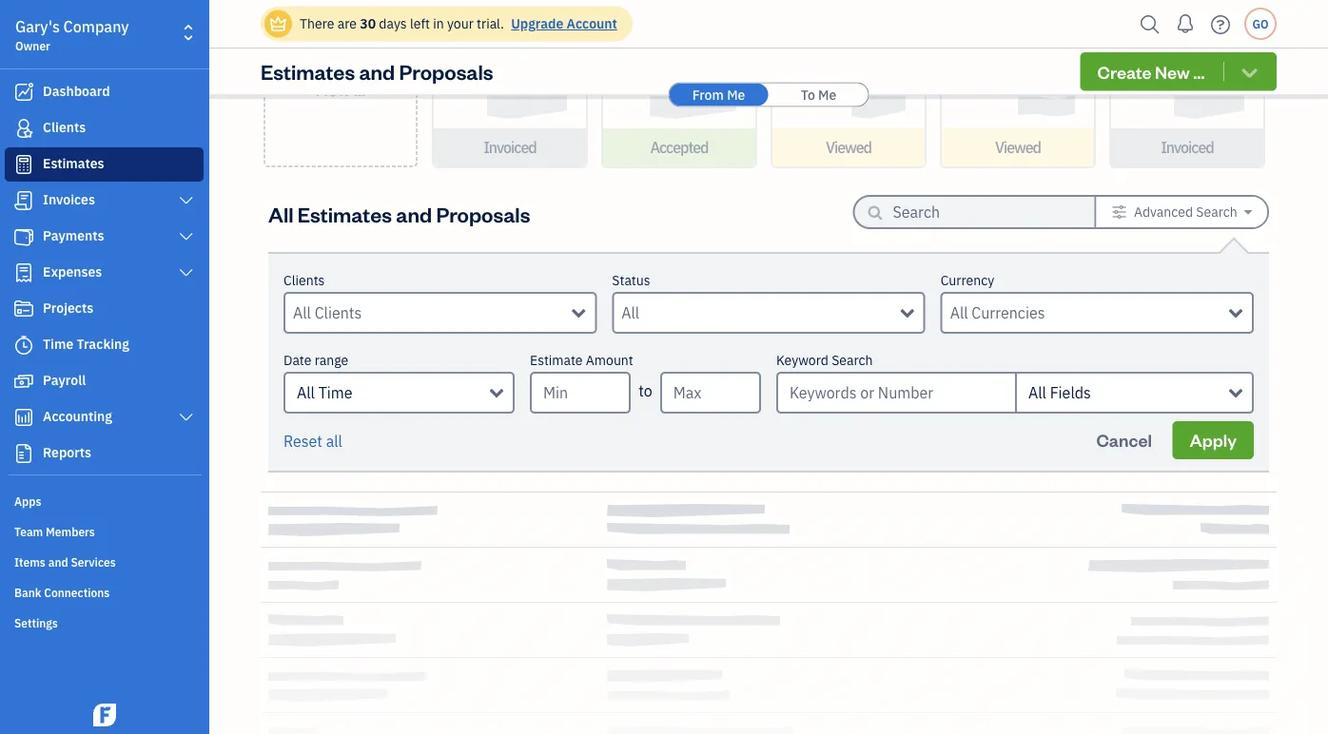 Task type: describe. For each thing, give the bounding box(es) containing it.
dashboard link
[[5, 75, 204, 109]]

create for leftmost create new … dropdown button
[[314, 55, 368, 77]]

0 horizontal spatial …
[[354, 78, 365, 100]]

Estimate Amount Minimum text field
[[530, 372, 631, 414]]

payments link
[[5, 220, 204, 254]]

expenses
[[43, 263, 102, 281]]

time inside "link"
[[43, 335, 73, 353]]

All Clients search field
[[293, 302, 572, 324]]

and for proposals
[[359, 58, 395, 85]]

advanced
[[1134, 203, 1193, 221]]

apply button
[[1173, 421, 1254, 460]]

0 vertical spatial proposals
[[399, 58, 493, 85]]

amount
[[586, 352, 633, 369]]

chevron large down image for accounting
[[178, 410, 195, 425]]

projects link
[[5, 292, 204, 326]]

all fields
[[1028, 383, 1091, 403]]

reset all
[[284, 431, 342, 451]]

date range
[[284, 352, 348, 369]]

clients link
[[5, 111, 204, 146]]

reset all button
[[284, 430, 342, 453]]

chart image
[[12, 408, 35, 427]]

all for all time
[[297, 383, 315, 403]]

team members link
[[5, 517, 204, 545]]

Estimate Amount Maximum text field
[[660, 372, 761, 414]]

settings
[[14, 616, 58, 631]]

chevron large down image for payments
[[178, 229, 195, 245]]

reports
[[43, 444, 91, 461]]

estimates for estimates and proposals
[[261, 58, 355, 85]]

advanced search
[[1134, 203, 1237, 221]]

all
[[326, 431, 342, 451]]

payments
[[43, 227, 104, 245]]

to
[[801, 86, 815, 103]]

apps
[[14, 494, 41, 509]]

1 viewed from the left
[[826, 137, 872, 157]]

1 horizontal spatial clients
[[284, 272, 325, 289]]

accepted
[[650, 137, 708, 157]]

Search text field
[[893, 197, 1064, 227]]

estimates and proposals
[[261, 58, 493, 85]]

company
[[63, 17, 129, 37]]

crown image
[[268, 14, 288, 34]]

caretdown image
[[1244, 205, 1252, 220]]

all estimates and proposals
[[268, 200, 530, 227]]

team
[[14, 524, 43, 539]]

me for to me
[[818, 86, 837, 103]]

range
[[315, 352, 348, 369]]

estimates link
[[5, 147, 204, 182]]

advanced search button
[[1097, 197, 1267, 227]]

dashboard
[[43, 82, 110, 100]]

payroll link
[[5, 364, 204, 399]]

projects
[[43, 299, 93, 317]]

invoices link
[[5, 184, 204, 218]]

chevron large down image for expenses
[[178, 265, 195, 281]]

payroll
[[43, 372, 86, 389]]

me for from me
[[727, 86, 745, 103]]

time tracking
[[43, 335, 129, 353]]

money image
[[12, 372, 35, 391]]

estimate image
[[12, 155, 35, 174]]

apps link
[[5, 486, 204, 515]]

there
[[300, 15, 334, 32]]

Keyword Search text field
[[776, 372, 1015, 414]]

0 horizontal spatial create new … button
[[264, 0, 418, 167]]

30
[[360, 15, 376, 32]]

items
[[14, 555, 46, 570]]

main element
[[0, 0, 257, 734]]

expenses link
[[5, 256, 204, 290]]

1 vertical spatial proposals
[[436, 200, 530, 227]]

1 horizontal spatial create new … button
[[1080, 52, 1277, 91]]

reset
[[284, 431, 322, 451]]



Task type: vqa. For each thing, say whether or not it's contained in the screenshot.
"Learn how Estimates and fast approvals get you paid."
no



Task type: locate. For each thing, give the bounding box(es) containing it.
0 horizontal spatial create new …
[[314, 55, 368, 100]]

create down are in the top of the page
[[314, 55, 368, 77]]

create new … button
[[264, 0, 418, 167], [1080, 52, 1277, 91]]

apply
[[1190, 429, 1237, 451]]

estimate amount
[[530, 352, 633, 369]]

… down notifications image
[[1193, 60, 1205, 83]]

all time button
[[284, 372, 515, 414]]

0 horizontal spatial and
[[48, 555, 68, 570]]

to me
[[801, 86, 837, 103]]

1 horizontal spatial search
[[1196, 203, 1237, 221]]

notifications image
[[1170, 5, 1201, 43]]

new inside create new …
[[316, 78, 351, 100]]

and for services
[[48, 555, 68, 570]]

0 vertical spatial chevron large down image
[[178, 229, 195, 245]]

freshbooks image
[[89, 704, 120, 727]]

left
[[410, 15, 430, 32]]

1 vertical spatial chevron large down image
[[178, 265, 195, 281]]

chevron large down image down invoices link
[[178, 229, 195, 245]]

chevron large down image for invoices
[[178, 193, 195, 208]]

go
[[1252, 16, 1269, 31]]

accounting link
[[5, 401, 204, 435]]

0 horizontal spatial create
[[314, 55, 368, 77]]

and inside main element
[[48, 555, 68, 570]]

all for all estimates and proposals
[[268, 200, 294, 227]]

chevron large down image up 'reports' link
[[178, 410, 195, 425]]

your
[[447, 15, 474, 32]]

0 vertical spatial search
[[1196, 203, 1237, 221]]

1 invoiced from the left
[[484, 137, 536, 157]]

0 vertical spatial and
[[359, 58, 395, 85]]

search for keyword search
[[832, 352, 873, 369]]

items and services
[[14, 555, 116, 570]]

bank connections link
[[5, 577, 204, 606]]

… down 30
[[354, 78, 365, 100]]

connections
[[44, 585, 110, 600]]

keyword search
[[776, 352, 873, 369]]

2 horizontal spatial all
[[1028, 383, 1046, 403]]

create
[[314, 55, 368, 77], [1097, 60, 1152, 83]]

all
[[268, 200, 294, 227], [297, 383, 315, 403], [1028, 383, 1046, 403]]

chevron large down image
[[178, 229, 195, 245], [178, 410, 195, 425]]

2 chevron large down image from the top
[[178, 410, 195, 425]]

1 horizontal spatial …
[[1193, 60, 1205, 83]]

members
[[46, 524, 95, 539]]

search left caretdown icon
[[1196, 203, 1237, 221]]

Keyword Search field
[[1015, 372, 1254, 414]]

timer image
[[12, 336, 35, 355]]

1 horizontal spatial time
[[318, 383, 353, 403]]

0 horizontal spatial search
[[832, 352, 873, 369]]

expense image
[[12, 264, 35, 283]]

chevron large down image up projects link on the top left
[[178, 265, 195, 281]]

1 horizontal spatial viewed
[[995, 137, 1041, 157]]

status
[[612, 272, 650, 289]]

from
[[692, 86, 724, 103]]

0 horizontal spatial all
[[268, 200, 294, 227]]

from me
[[692, 86, 745, 103]]

viewed down to me link
[[826, 137, 872, 157]]

1 horizontal spatial all
[[297, 383, 315, 403]]

from me link
[[669, 83, 768, 106]]

create new … down are in the top of the page
[[314, 55, 368, 100]]

upgrade account link
[[507, 15, 617, 32]]

create new … down search icon
[[1097, 60, 1205, 83]]

1 horizontal spatial me
[[818, 86, 837, 103]]

clients inside main element
[[43, 118, 86, 136]]

gary's
[[15, 17, 60, 37]]

search inside dropdown button
[[1196, 203, 1237, 221]]

estimates
[[261, 58, 355, 85], [43, 155, 104, 172], [298, 200, 392, 227]]

0 vertical spatial estimates
[[261, 58, 355, 85]]

go to help image
[[1205, 10, 1236, 39]]

0 horizontal spatial new
[[316, 78, 351, 100]]

project image
[[12, 300, 35, 319]]

bank connections
[[14, 585, 110, 600]]

1 horizontal spatial invoiced
[[1161, 137, 1214, 157]]

me
[[727, 86, 745, 103], [818, 86, 837, 103]]

all inside 'keyword search' field
[[1028, 383, 1046, 403]]

chevron large down image
[[178, 193, 195, 208], [178, 265, 195, 281]]

estimates for estimates
[[43, 155, 104, 172]]

time inside dropdown button
[[318, 383, 353, 403]]

1 horizontal spatial create new …
[[1097, 60, 1205, 83]]

1 horizontal spatial and
[[359, 58, 395, 85]]

chevron large down image down "estimates" link
[[178, 193, 195, 208]]

items and services link
[[5, 547, 204, 576]]

services
[[71, 555, 116, 570]]

invoiced
[[484, 137, 536, 157], [1161, 137, 1214, 157]]

client image
[[12, 119, 35, 138]]

1 vertical spatial time
[[318, 383, 353, 403]]

are
[[337, 15, 357, 32]]

new down notifications image
[[1155, 60, 1190, 83]]

1 vertical spatial clients
[[284, 272, 325, 289]]

reports link
[[5, 437, 204, 471]]

tracking
[[77, 335, 129, 353]]

dashboard image
[[12, 83, 35, 102]]

viewed
[[826, 137, 872, 157], [995, 137, 1041, 157]]

upgrade
[[511, 15, 563, 32]]

chevrondown image
[[1239, 62, 1261, 81]]

0 horizontal spatial viewed
[[826, 137, 872, 157]]

2 chevron large down image from the top
[[178, 265, 195, 281]]

keyword
[[776, 352, 828, 369]]

new for leftmost create new … dropdown button
[[316, 78, 351, 100]]

1 chevron large down image from the top
[[178, 229, 195, 245]]

search for advanced search
[[1196, 203, 1237, 221]]

0 horizontal spatial me
[[727, 86, 745, 103]]

2 invoiced from the left
[[1161, 137, 1214, 157]]

estimates inside main element
[[43, 155, 104, 172]]

invoice image
[[12, 191, 35, 210]]

0 vertical spatial clients
[[43, 118, 86, 136]]

0 horizontal spatial invoiced
[[484, 137, 536, 157]]

chevron large down image inside 'accounting' link
[[178, 410, 195, 425]]

1 horizontal spatial create
[[1097, 60, 1152, 83]]

currency
[[941, 272, 994, 289]]

go button
[[1244, 8, 1277, 40]]

clients
[[43, 118, 86, 136], [284, 272, 325, 289]]

time
[[43, 335, 73, 353], [318, 383, 353, 403]]

invoices
[[43, 191, 95, 208]]

2 horizontal spatial and
[[396, 200, 432, 227]]

2 me from the left
[[818, 86, 837, 103]]

me right the to
[[818, 86, 837, 103]]

and
[[359, 58, 395, 85], [396, 200, 432, 227], [48, 555, 68, 570]]

there are 30 days left in your trial. upgrade account
[[300, 15, 617, 32]]

1 vertical spatial search
[[832, 352, 873, 369]]

to
[[639, 381, 652, 401]]

1 chevron large down image from the top
[[178, 193, 195, 208]]

viewed up search text field
[[995, 137, 1041, 157]]

time tracking link
[[5, 328, 204, 362]]

all inside dropdown button
[[297, 383, 315, 403]]

All Currencies search field
[[950, 302, 1229, 324]]

create new …
[[314, 55, 368, 100], [1097, 60, 1205, 83]]

cancel button
[[1079, 421, 1169, 460]]

settings link
[[5, 608, 204, 636]]

gary's company owner
[[15, 17, 129, 53]]

1 vertical spatial and
[[396, 200, 432, 227]]

0 horizontal spatial clients
[[43, 118, 86, 136]]

create for the rightmost create new … dropdown button
[[1097, 60, 1152, 83]]

2 vertical spatial and
[[48, 555, 68, 570]]

chevron large down image inside invoices link
[[178, 193, 195, 208]]

estimate
[[530, 352, 583, 369]]

to me link
[[769, 83, 868, 106]]

cancel
[[1096, 429, 1152, 451]]

0 vertical spatial time
[[43, 335, 73, 353]]

search right keyword
[[832, 352, 873, 369]]

me right the from on the right of page
[[727, 86, 745, 103]]

time down range
[[318, 383, 353, 403]]

accounting
[[43, 408, 112, 425]]

new down are in the top of the page
[[316, 78, 351, 100]]

payment image
[[12, 227, 35, 246]]

in
[[433, 15, 444, 32]]

new for the rightmost create new … dropdown button
[[1155, 60, 1190, 83]]

clients up date
[[284, 272, 325, 289]]

time right timer 'image'
[[43, 335, 73, 353]]

account
[[567, 15, 617, 32]]

create down search icon
[[1097, 60, 1152, 83]]

bank
[[14, 585, 41, 600]]

days
[[379, 15, 407, 32]]

All search field
[[622, 302, 901, 324]]

team members
[[14, 524, 95, 539]]

chevron large down image inside payments link
[[178, 229, 195, 245]]

search image
[[1135, 10, 1165, 39]]

trial.
[[477, 15, 504, 32]]

0 vertical spatial chevron large down image
[[178, 193, 195, 208]]

report image
[[12, 444, 35, 463]]

1 horizontal spatial new
[[1155, 60, 1190, 83]]

2 viewed from the left
[[995, 137, 1041, 157]]

1 me from the left
[[727, 86, 745, 103]]

2 vertical spatial estimates
[[298, 200, 392, 227]]

all for all fields
[[1028, 383, 1046, 403]]

new
[[1155, 60, 1190, 83], [316, 78, 351, 100]]

clients down dashboard
[[43, 118, 86, 136]]

fields
[[1050, 383, 1091, 403]]

0 horizontal spatial time
[[43, 335, 73, 353]]

1 vertical spatial estimates
[[43, 155, 104, 172]]

settings image
[[1112, 205, 1127, 220]]

proposals
[[399, 58, 493, 85], [436, 200, 530, 227]]

date
[[284, 352, 311, 369]]

owner
[[15, 38, 50, 53]]

…
[[1193, 60, 1205, 83], [354, 78, 365, 100]]

1 vertical spatial chevron large down image
[[178, 410, 195, 425]]

all time
[[297, 383, 353, 403]]



